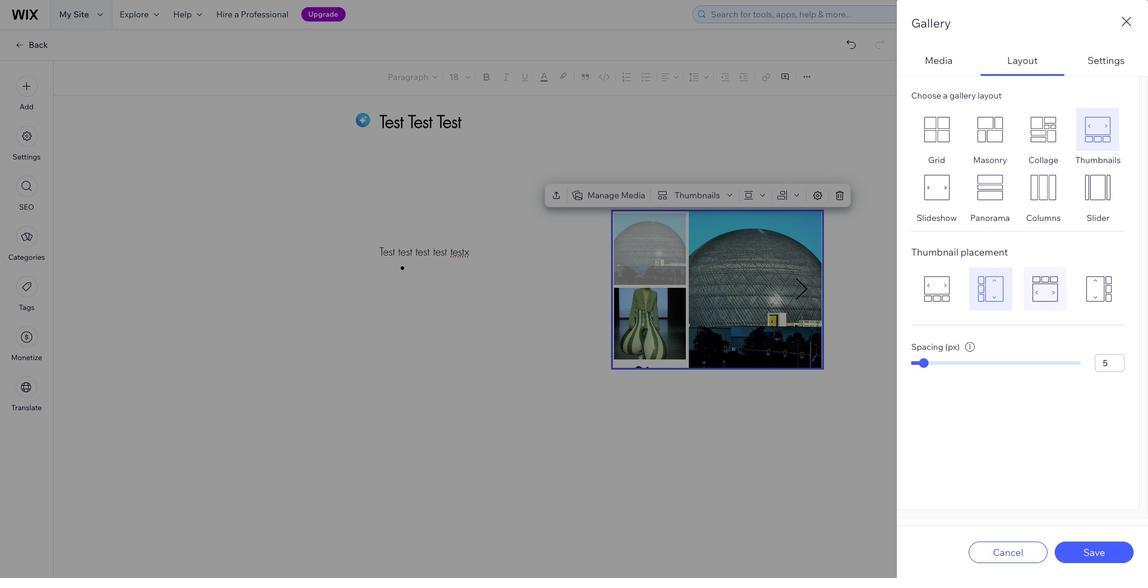 Task type: describe. For each thing, give the bounding box(es) containing it.
cancel button
[[969, 542, 1048, 564]]

testx
[[450, 245, 469, 259]]

0 horizontal spatial settings button
[[13, 126, 41, 161]]

upgrade
[[308, 10, 338, 19]]

add button
[[16, 75, 37, 111]]

(px)
[[945, 342, 960, 353]]

settings inside button
[[1088, 54, 1125, 66]]

settings inside menu
[[13, 152, 41, 161]]

panorama
[[971, 213, 1010, 224]]

help button
[[166, 0, 209, 29]]

site
[[73, 9, 89, 20]]

masonry
[[973, 155, 1007, 166]]

choose
[[911, 90, 941, 101]]

test test test test testx
[[379, 245, 469, 259]]

paragraph
[[388, 72, 428, 83]]

slider
[[1087, 213, 1110, 224]]

layout
[[1007, 54, 1038, 66]]

thumbnails inside thumbnails button
[[675, 190, 720, 201]]

test
[[379, 245, 395, 259]]

monetize
[[11, 353, 42, 362]]

gallery
[[950, 90, 976, 101]]

paragraph button
[[385, 69, 440, 86]]

grid
[[928, 155, 945, 166]]

spacing
[[911, 342, 943, 353]]

a for gallery
[[943, 90, 948, 101]]

3 test from the left
[[433, 245, 447, 259]]

thumbnail
[[911, 246, 959, 258]]

my
[[59, 9, 71, 20]]

help
[[173, 9, 192, 20]]

none range field inside layout "tab panel"
[[911, 362, 1081, 365]]

layout button
[[981, 46, 1065, 76]]

slideshow
[[917, 213, 957, 224]]

media button
[[897, 46, 981, 76]]

placement
[[961, 246, 1008, 258]]

list box for choose a gallery layout
[[911, 108, 1125, 224]]

media inside button
[[621, 190, 645, 201]]

none number field inside layout "tab panel"
[[1095, 355, 1125, 373]]



Task type: locate. For each thing, give the bounding box(es) containing it.
0 horizontal spatial thumbnails
[[675, 190, 720, 201]]

list box containing grid
[[911, 108, 1125, 224]]

thumbnails
[[1076, 155, 1121, 166], [675, 190, 720, 201]]

translate button
[[11, 377, 42, 413]]

1 vertical spatial settings
[[13, 152, 41, 161]]

1 horizontal spatial test
[[416, 245, 430, 259]]

Search for tools, apps, help & more... field
[[707, 6, 984, 23]]

hire
[[216, 9, 233, 20]]

2 test from the left
[[416, 245, 430, 259]]

region
[[613, 212, 822, 434]]

0 horizontal spatial settings
[[13, 152, 41, 161]]

a right 'hire'
[[234, 9, 239, 20]]

0 horizontal spatial test
[[398, 245, 412, 259]]

0 horizontal spatial a
[[234, 9, 239, 20]]

explore
[[120, 9, 149, 20]]

1 vertical spatial media
[[621, 190, 645, 201]]

tab list
[[897, 46, 1148, 519]]

gallery
[[911, 16, 951, 30]]

columns
[[1026, 213, 1061, 224]]

a
[[234, 9, 239, 20], [943, 90, 948, 101]]

0 vertical spatial settings
[[1088, 54, 1125, 66]]

hire a professional
[[216, 9, 289, 20]]

media
[[925, 54, 953, 66], [621, 190, 645, 201]]

professional
[[241, 9, 289, 20]]

settings
[[1088, 54, 1125, 66], [13, 152, 41, 161]]

tab list containing media
[[897, 46, 1148, 519]]

layout tab panel
[[897, 76, 1148, 519]]

cancel
[[993, 547, 1024, 559]]

spacing (px)
[[911, 342, 960, 353]]

a for professional
[[234, 9, 239, 20]]

save
[[1084, 547, 1105, 559]]

back button
[[14, 39, 48, 50]]

1 vertical spatial list box
[[911, 268, 1125, 311]]

a inside hire a professional link
[[234, 9, 239, 20]]

2 list box from the top
[[911, 268, 1125, 311]]

my site
[[59, 9, 89, 20]]

1 horizontal spatial media
[[925, 54, 953, 66]]

media right manage
[[621, 190, 645, 201]]

1 horizontal spatial settings button
[[1065, 46, 1148, 76]]

categories button
[[8, 226, 45, 262]]

1 test from the left
[[398, 245, 412, 259]]

choose a gallery layout
[[911, 90, 1002, 101]]

a left gallery at right
[[943, 90, 948, 101]]

None number field
[[1095, 355, 1125, 373]]

None range field
[[911, 362, 1081, 365]]

seo
[[19, 203, 34, 212]]

manage
[[588, 190, 619, 201]]

0 horizontal spatial media
[[621, 190, 645, 201]]

upgrade button
[[301, 7, 346, 22]]

1 horizontal spatial settings
[[1088, 54, 1125, 66]]

settings up seo button at left
[[13, 152, 41, 161]]

1 horizontal spatial thumbnails
[[1076, 155, 1121, 166]]

1 vertical spatial a
[[943, 90, 948, 101]]

media up choose
[[925, 54, 953, 66]]

0 vertical spatial a
[[234, 9, 239, 20]]

collage
[[1029, 155, 1059, 166]]

manage media button
[[570, 187, 648, 204]]

notes
[[1107, 73, 1130, 83]]

list box
[[911, 108, 1125, 224], [911, 268, 1125, 311]]

settings up notes button
[[1088, 54, 1125, 66]]

1 vertical spatial thumbnails
[[675, 190, 720, 201]]

0 vertical spatial settings button
[[1065, 46, 1148, 76]]

menu
[[0, 68, 53, 420]]

add
[[20, 102, 34, 111]]

media inside button
[[925, 54, 953, 66]]

0 vertical spatial list box
[[911, 108, 1125, 224]]

settings button
[[1065, 46, 1148, 76], [13, 126, 41, 161]]

list box for thumbnail placement
[[911, 268, 1125, 311]]

1 horizontal spatial a
[[943, 90, 948, 101]]

thumbnails button
[[653, 187, 737, 204]]

thumbnails inside layout "tab panel"
[[1076, 155, 1121, 166]]

0 vertical spatial thumbnails
[[1076, 155, 1121, 166]]

tags
[[19, 303, 34, 312]]

translate
[[11, 404, 42, 413]]

categories
[[8, 253, 45, 262]]

seo button
[[16, 176, 37, 212]]

thumbnail placement
[[911, 246, 1008, 258]]

layout
[[978, 90, 1002, 101]]

2 horizontal spatial test
[[433, 245, 447, 259]]

monetize button
[[11, 327, 42, 362]]

tags button
[[16, 276, 37, 312]]

notes button
[[1086, 70, 1134, 86]]

0 vertical spatial media
[[925, 54, 953, 66]]

save button
[[1055, 542, 1134, 564]]

manage media
[[588, 190, 645, 201]]

back
[[29, 39, 48, 50]]

1 vertical spatial settings button
[[13, 126, 41, 161]]

Add a Catchy Title text field
[[379, 111, 809, 133]]

a inside layout "tab panel"
[[943, 90, 948, 101]]

test
[[398, 245, 412, 259], [416, 245, 430, 259], [433, 245, 447, 259]]

1 list box from the top
[[911, 108, 1125, 224]]

menu containing add
[[0, 68, 53, 420]]

hire a professional link
[[209, 0, 296, 29]]



Task type: vqa. For each thing, say whether or not it's contained in the screenshot.
"PARAGRAPH"
yes



